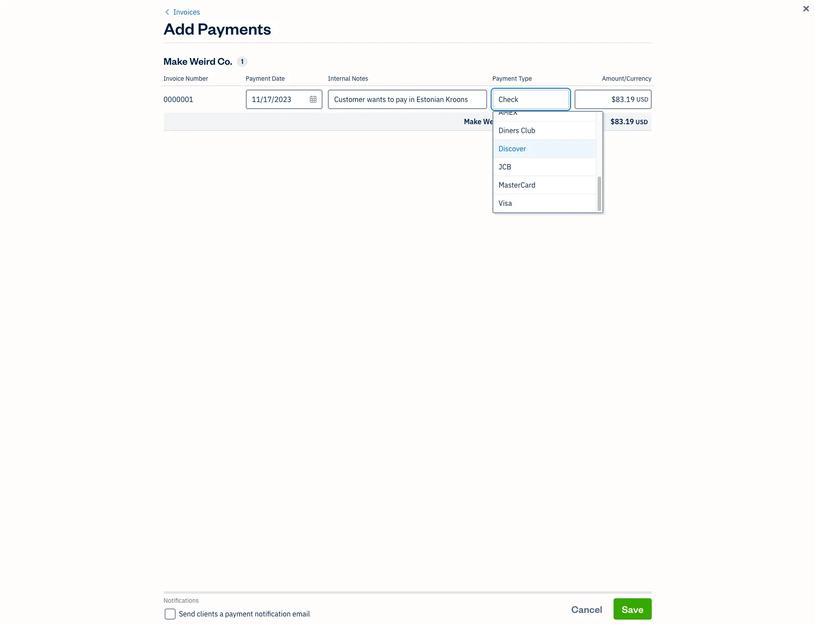 Task type: describe. For each thing, give the bounding box(es) containing it.
do
[[587, 162, 594, 170]]

payments.
[[489, 162, 518, 170]]

new invoice link
[[625, 33, 694, 55]]

cancel button
[[564, 599, 611, 620]]

awkward
[[606, 162, 631, 170]]

ever
[[534, 91, 561, 108]]

list box containing amex
[[494, 103, 603, 213]]

$83.19
[[611, 117, 634, 126]]

accept
[[424, 150, 447, 159]]

clients
[[197, 610, 218, 619]]

date
[[272, 75, 285, 83]]

reminders
[[616, 150, 652, 159]]

a
[[220, 610, 224, 619]]

notifications
[[164, 597, 199, 605]]

$83.19 usd
[[611, 117, 648, 126]]

$83
[[602, 200, 632, 221]]

0 vertical spatial usd
[[637, 95, 649, 103]]

paid
[[407, 162, 419, 170]]

the inside send payment reminders let freshbooks do the awkward nudging of late- paying clients.
[[595, 162, 605, 170]]

late-
[[663, 162, 677, 170]]

invoice number
[[164, 75, 208, 83]]

cards
[[470, 150, 489, 159]]

2 vertical spatial invoice
[[490, 91, 532, 108]]

credit
[[448, 150, 468, 159]]

$83 link
[[540, 194, 694, 233]]

invoices button
[[164, 7, 200, 17]]

close image
[[802, 4, 811, 14]]

Payment Type text field
[[494, 91, 569, 108]]

new invoice
[[633, 38, 686, 50]]

clients.
[[593, 169, 613, 177]]

online
[[470, 162, 487, 170]]

Date in MM/DD/YYYY format text field
[[246, 90, 323, 109]]

new
[[633, 38, 652, 50]]

add
[[164, 18, 195, 39]]

1
[[241, 57, 244, 66]]

twice
[[420, 162, 435, 170]]

invoice like a pro image
[[288, 116, 319, 147]]

0 horizontal spatial invoice
[[164, 75, 184, 83]]

save button
[[614, 599, 652, 620]]

with
[[456, 162, 468, 170]]

make for make weird co. payment total:
[[464, 117, 482, 126]]



Task type: locate. For each thing, give the bounding box(es) containing it.
usd inside $83.19 usd
[[636, 118, 648, 126]]

freshbooks
[[553, 162, 585, 170]]

invoice down payment type at the top
[[490, 91, 532, 108]]

send inside send payment reminders let freshbooks do the awkward nudging of late- paying clients.
[[567, 150, 584, 159]]

invoices up add at the top left
[[173, 8, 200, 16]]

diners club
[[499, 126, 536, 135]]

payment left type
[[493, 75, 517, 83]]

1 vertical spatial invoice
[[164, 75, 184, 83]]

send clients a payment notification email
[[179, 610, 310, 619]]

amount/currency
[[602, 75, 652, 83]]

nudging
[[633, 162, 655, 170]]

mastercard
[[499, 181, 536, 190]]

diners
[[499, 126, 519, 135]]

weird for make weird co. payment total:
[[483, 117, 503, 126]]

make for make weird co.
[[164, 55, 188, 67]]

notification
[[255, 610, 291, 619]]

1 horizontal spatial the
[[595, 162, 605, 170]]

get
[[395, 162, 405, 170]]

weird
[[190, 55, 216, 67], [483, 117, 503, 126]]

1 vertical spatial send
[[179, 610, 195, 619]]

send payment reminders image
[[594, 116, 625, 147]]

email
[[293, 610, 310, 619]]

accept credit cards get paid twice as fast with online payments.
[[395, 150, 518, 170]]

co. for make weird co. payment total:
[[505, 117, 515, 126]]

0 vertical spatial make
[[164, 55, 188, 67]]

1 horizontal spatial invoice
[[490, 91, 532, 108]]

internal notes
[[328, 75, 368, 83]]

add payments
[[164, 18, 271, 39]]

usd right $83.19
[[636, 118, 648, 126]]

payment up do
[[586, 150, 615, 159]]

1 vertical spatial usd
[[636, 118, 648, 126]]

0 vertical spatial invoice
[[654, 38, 686, 50]]

most
[[409, 91, 438, 108]]

payments
[[198, 18, 271, 39]]

visa
[[499, 199, 512, 208]]

0 vertical spatial weird
[[190, 55, 216, 67]]

1 vertical spatial invoices
[[220, 33, 280, 54]]

send for payment
[[567, 150, 584, 159]]

1 vertical spatial co.
[[505, 117, 515, 126]]

fast
[[444, 162, 455, 170]]

club
[[521, 126, 536, 135]]

invoices inside button
[[173, 8, 200, 16]]

1 vertical spatial make
[[352, 91, 384, 108]]

0 vertical spatial send
[[567, 150, 584, 159]]

make the most payable invoice ever
[[352, 91, 561, 108]]

let
[[543, 162, 551, 170]]

send
[[567, 150, 584, 159], [179, 610, 195, 619]]

0 horizontal spatial the
[[387, 91, 406, 108]]

Amount (USD) text field
[[575, 90, 652, 109]]

number
[[186, 75, 208, 83]]

payment left date
[[246, 75, 270, 83]]

0 horizontal spatial weird
[[190, 55, 216, 67]]

the left the most
[[387, 91, 406, 108]]

payment type
[[493, 75, 532, 83]]

usd up $83.19 usd
[[637, 95, 649, 103]]

send for clients
[[179, 610, 195, 619]]

weird up number
[[190, 55, 216, 67]]

send down notifications
[[179, 610, 195, 619]]

send payment reminders let freshbooks do the awkward nudging of late- paying clients.
[[543, 150, 677, 177]]

make weird co. payment total:
[[464, 117, 566, 126]]

0 horizontal spatial invoices
[[173, 8, 200, 16]]

make down notes
[[352, 91, 384, 108]]

total:
[[548, 117, 566, 126]]

make up invoice number
[[164, 55, 188, 67]]

1 horizontal spatial invoices
[[220, 33, 280, 54]]

accept credit cards image
[[441, 116, 472, 147]]

notes
[[352, 75, 368, 83]]

type
[[519, 75, 532, 83]]

list box
[[494, 103, 603, 213]]

invoices
[[173, 8, 200, 16], [220, 33, 280, 54]]

Type your notes here text field
[[328, 90, 487, 109]]

1 vertical spatial the
[[595, 162, 605, 170]]

usd
[[637, 95, 649, 103], [636, 118, 648, 126]]

1 horizontal spatial send
[[567, 150, 584, 159]]

2 horizontal spatial make
[[464, 117, 482, 126]]

0 vertical spatial the
[[387, 91, 406, 108]]

paying
[[573, 169, 591, 177]]

payment down payment type text box
[[517, 117, 546, 126]]

co. down amex
[[505, 117, 515, 126]]

0 horizontal spatial make
[[164, 55, 188, 67]]

main element
[[0, 0, 98, 625]]

make for make the most payable invoice ever
[[352, 91, 384, 108]]

amex
[[499, 108, 518, 117]]

weird for make weird co.
[[190, 55, 216, 67]]

as
[[437, 162, 443, 170]]

payable
[[440, 91, 487, 108]]

chevronleft image
[[164, 7, 172, 17]]

2 horizontal spatial invoice
[[654, 38, 686, 50]]

invoice
[[654, 38, 686, 50], [164, 75, 184, 83], [490, 91, 532, 108]]

0 horizontal spatial co.
[[218, 55, 232, 67]]

0 vertical spatial co.
[[218, 55, 232, 67]]

co.
[[218, 55, 232, 67], [505, 117, 515, 126]]

1 horizontal spatial co.
[[505, 117, 515, 126]]

1 horizontal spatial make
[[352, 91, 384, 108]]

of
[[657, 162, 662, 170]]

payment inside send payment reminders let freshbooks do the awkward nudging of late- paying clients.
[[586, 150, 615, 159]]

1 horizontal spatial weird
[[483, 117, 503, 126]]

discover
[[499, 144, 526, 153]]

make
[[164, 55, 188, 67], [352, 91, 384, 108], [464, 117, 482, 126]]

save
[[622, 603, 644, 615]]

0000001
[[164, 95, 193, 104]]

jcb
[[499, 162, 512, 171]]

0 horizontal spatial send
[[179, 610, 195, 619]]

2 vertical spatial make
[[464, 117, 482, 126]]

make weird co.
[[164, 55, 232, 67]]

the right do
[[595, 162, 605, 170]]

make down payable
[[464, 117, 482, 126]]

payment
[[246, 75, 270, 83], [493, 75, 517, 83], [517, 117, 546, 126], [586, 150, 615, 159]]

1 vertical spatial weird
[[483, 117, 503, 126]]

invoice right 'new'
[[654, 38, 686, 50]]

0 vertical spatial invoices
[[173, 8, 200, 16]]

co. for make weird co.
[[218, 55, 232, 67]]

invoices up 1
[[220, 33, 280, 54]]

the
[[387, 91, 406, 108], [595, 162, 605, 170]]

payment date
[[246, 75, 285, 83]]

weird down amex
[[483, 117, 503, 126]]

payment
[[225, 610, 253, 619]]

co. left 1
[[218, 55, 232, 67]]

invoice up 0000001
[[164, 75, 184, 83]]

internal
[[328, 75, 351, 83]]

cancel
[[572, 603, 603, 615]]

send up "freshbooks" at the right top
[[567, 150, 584, 159]]



Task type: vqa. For each thing, say whether or not it's contained in the screenshot.
Expense button
no



